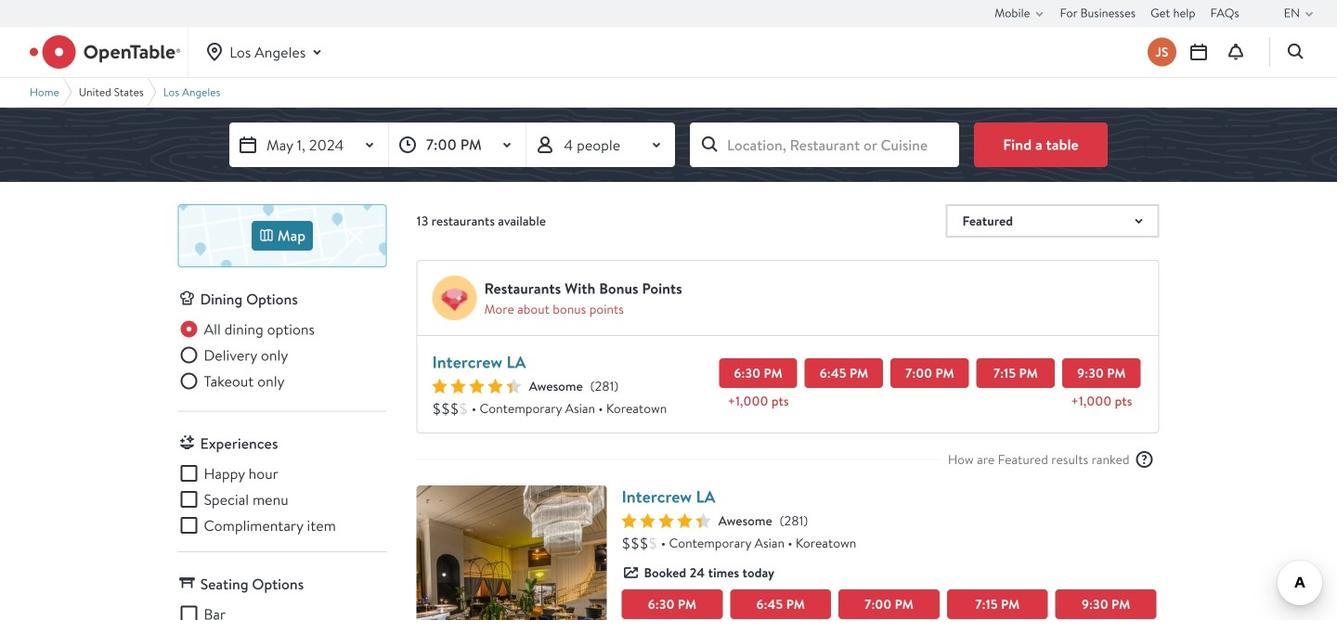Task type: describe. For each thing, give the bounding box(es) containing it.
bonus point image
[[432, 276, 477, 320]]

0 vertical spatial 4.3 stars image
[[432, 379, 522, 394]]

a photo of intercrew la restaurant image
[[417, 486, 607, 620]]

1 horizontal spatial 4.3 stars image
[[622, 514, 711, 529]]



Task type: vqa. For each thing, say whether or not it's contained in the screenshot.
your
no



Task type: locate. For each thing, give the bounding box(es) containing it.
opentable logo image
[[30, 35, 180, 69]]

None radio
[[178, 370, 285, 392]]

None field
[[690, 123, 960, 167]]

2 group from the top
[[178, 463, 387, 537]]

None radio
[[178, 318, 315, 340], [178, 344, 288, 366], [178, 318, 315, 340], [178, 344, 288, 366]]

Please input a Location, Restaurant or Cuisine field
[[690, 123, 960, 167]]

4.3 stars image
[[432, 379, 522, 394], [622, 514, 711, 529]]

1 vertical spatial group
[[178, 463, 387, 537]]

0 vertical spatial group
[[178, 318, 387, 396]]

1 vertical spatial 4.3 stars image
[[622, 514, 711, 529]]

group
[[178, 318, 387, 396], [178, 463, 387, 537]]

1 group from the top
[[178, 318, 387, 396]]

0 horizontal spatial 4.3 stars image
[[432, 379, 522, 394]]



